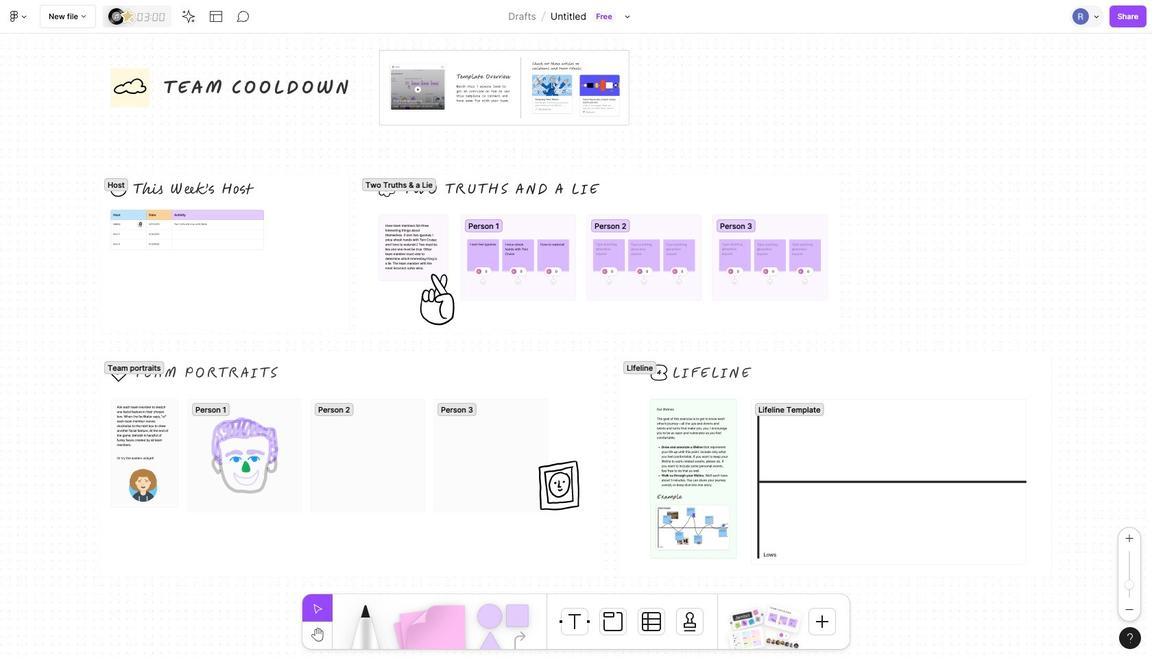Task type: locate. For each thing, give the bounding box(es) containing it.
team cooldown image
[[764, 605, 802, 634]]

team charter image
[[728, 627, 765, 653]]

multiplayer tools image
[[1092, 0, 1103, 33]]



Task type: describe. For each thing, give the bounding box(es) containing it.
help image
[[1127, 634, 1133, 643]]

main toolbar region
[[0, 0, 1152, 34]]

File name text field
[[550, 8, 587, 25]]

view comments image
[[237, 10, 250, 23]]



Task type: vqa. For each thing, say whether or not it's contained in the screenshot.
BELL 32 icon
no



